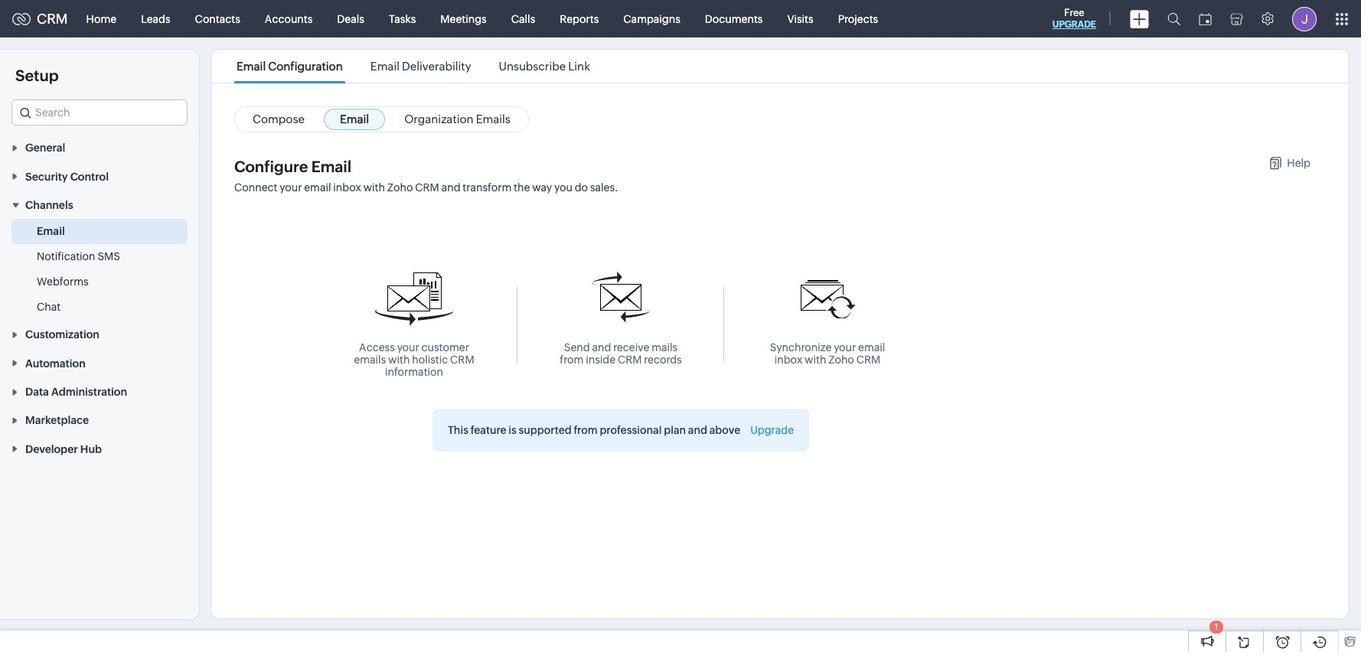 Task type: describe. For each thing, give the bounding box(es) containing it.
developer hub button
[[0, 435, 199, 463]]

general button
[[0, 133, 199, 162]]

deliverability
[[402, 60, 471, 73]]

email configuration
[[237, 60, 343, 73]]

and inside send and receive mails from inside crm records
[[593, 342, 612, 354]]

security control
[[25, 171, 109, 183]]

link
[[568, 60, 591, 73]]

automation
[[25, 358, 86, 370]]

your for connect
[[280, 182, 302, 194]]

customization button
[[0, 320, 199, 349]]

information
[[385, 366, 444, 378]]

and for zoho
[[442, 182, 461, 194]]

with for and
[[364, 182, 385, 194]]

visits
[[788, 13, 814, 25]]

channels button
[[0, 190, 199, 219]]

way
[[532, 182, 552, 194]]

help
[[1288, 157, 1311, 169]]

crm for send
[[618, 354, 642, 366]]

notification sms link
[[37, 249, 120, 264]]

data administration
[[25, 386, 127, 398]]

is
[[509, 424, 517, 437]]

list containing email configuration
[[223, 50, 604, 83]]

email for connect
[[304, 182, 331, 194]]

email deliverability link
[[368, 60, 474, 73]]

automation button
[[0, 349, 199, 377]]

calls
[[511, 13, 536, 25]]

crm for access
[[450, 354, 475, 366]]

search element
[[1159, 0, 1190, 38]]

upgrade link
[[751, 424, 794, 437]]

logo image
[[12, 13, 31, 25]]

leads
[[141, 13, 171, 25]]

projects
[[838, 13, 879, 25]]

plan
[[664, 424, 686, 437]]

accounts
[[265, 13, 313, 25]]

webforms link
[[37, 274, 89, 290]]

reports
[[560, 13, 599, 25]]

projects link
[[826, 0, 891, 37]]

email deliverability
[[371, 60, 471, 73]]

unsubscribe link
[[499, 60, 591, 73]]

your for synchronize
[[834, 342, 857, 354]]

mails
[[652, 342, 678, 354]]

crm link
[[12, 11, 68, 27]]

sales.
[[590, 182, 619, 194]]

data administration button
[[0, 377, 199, 406]]

contacts
[[195, 13, 240, 25]]

free upgrade
[[1053, 7, 1097, 30]]

organization emails link
[[388, 109, 527, 130]]

email for email link to the right
[[340, 113, 369, 126]]

calls link
[[499, 0, 548, 37]]

professional
[[600, 424, 662, 437]]

email for synchronize
[[859, 342, 886, 354]]

sms
[[98, 251, 120, 263]]

0 horizontal spatial email link
[[37, 224, 65, 239]]

organization
[[405, 113, 474, 126]]

do
[[575, 182, 588, 194]]

synchronize
[[770, 342, 832, 354]]

notification
[[37, 251, 95, 263]]

holistic
[[412, 354, 448, 366]]

create menu element
[[1121, 0, 1159, 37]]

compose link
[[237, 109, 321, 130]]

email right configure
[[312, 158, 352, 175]]

meetings
[[441, 13, 487, 25]]

organization emails
[[405, 113, 511, 126]]

you
[[555, 182, 573, 194]]

reports link
[[548, 0, 611, 37]]

1
[[1215, 623, 1219, 632]]

above
[[710, 424, 741, 437]]

deals link
[[325, 0, 377, 37]]

campaigns link
[[611, 0, 693, 37]]

connect your email inbox with zoho crm and transform the way you do sales.
[[234, 182, 619, 194]]

emails
[[354, 354, 386, 366]]

transform
[[463, 182, 512, 194]]

hub
[[80, 443, 102, 456]]

email configuration link
[[234, 60, 345, 73]]

configuration
[[268, 60, 343, 73]]

customization
[[25, 329, 100, 341]]

receive
[[614, 342, 650, 354]]

chat link
[[37, 300, 61, 315]]

customer
[[422, 342, 469, 354]]

Search text field
[[12, 100, 187, 125]]



Task type: locate. For each thing, give the bounding box(es) containing it.
0 vertical spatial zoho
[[387, 182, 413, 194]]

inbox down the configure email
[[333, 182, 361, 194]]

configure
[[234, 158, 308, 175]]

profile image
[[1293, 7, 1318, 31]]

home
[[86, 13, 117, 25]]

crm for connect
[[415, 182, 440, 194]]

with inside access your customer emails with holistic crm information
[[388, 354, 410, 366]]

records
[[644, 354, 682, 366]]

from for inside
[[560, 354, 584, 366]]

1 vertical spatial inbox
[[775, 354, 803, 366]]

zoho inside synchronize your email inbox with zoho crm
[[829, 354, 855, 366]]

1 vertical spatial upgrade
[[751, 424, 794, 437]]

unsubscribe
[[499, 60, 566, 73]]

send and receive mails from inside crm records
[[560, 342, 682, 366]]

upgrade
[[1053, 19, 1097, 30], [751, 424, 794, 437]]

2 horizontal spatial with
[[805, 354, 827, 366]]

0 vertical spatial from
[[560, 354, 584, 366]]

home link
[[74, 0, 129, 37]]

crm right holistic
[[450, 354, 475, 366]]

inbox for synchronize
[[775, 354, 803, 366]]

1 vertical spatial from
[[574, 424, 598, 437]]

crm right synchronize
[[857, 354, 881, 366]]

your inside synchronize your email inbox with zoho crm
[[834, 342, 857, 354]]

2 horizontal spatial and
[[688, 424, 708, 437]]

synchronize your email inbox with zoho crm
[[770, 342, 886, 366]]

send
[[564, 342, 590, 354]]

1 horizontal spatial zoho
[[829, 354, 855, 366]]

crm for synchronize
[[857, 354, 881, 366]]

free
[[1065, 7, 1085, 18]]

developer hub
[[25, 443, 102, 456]]

campaigns
[[624, 13, 681, 25]]

deals
[[337, 13, 365, 25]]

email
[[304, 182, 331, 194], [859, 342, 886, 354]]

visits link
[[776, 0, 826, 37]]

crm right inside in the bottom left of the page
[[618, 354, 642, 366]]

crm left the transform
[[415, 182, 440, 194]]

crm right logo at the left top of the page
[[37, 11, 68, 27]]

1 horizontal spatial your
[[397, 342, 420, 354]]

1 vertical spatial and
[[593, 342, 612, 354]]

0 vertical spatial and
[[442, 182, 461, 194]]

feature
[[471, 424, 507, 437]]

access
[[359, 342, 395, 354]]

with
[[364, 182, 385, 194], [388, 354, 410, 366], [805, 354, 827, 366]]

email inside synchronize your email inbox with zoho crm
[[859, 342, 886, 354]]

configure email
[[234, 158, 352, 175]]

your inside access your customer emails with holistic crm information
[[397, 342, 420, 354]]

0 vertical spatial inbox
[[333, 182, 361, 194]]

your for access
[[397, 342, 420, 354]]

channels region
[[0, 219, 199, 320]]

1 horizontal spatial email link
[[324, 109, 385, 130]]

1 vertical spatial zoho
[[829, 354, 855, 366]]

2 vertical spatial and
[[688, 424, 708, 437]]

documents link
[[693, 0, 776, 37]]

tasks link
[[377, 0, 428, 37]]

access your customer emails with holistic crm information
[[354, 342, 475, 378]]

and for professional
[[688, 424, 708, 437]]

0 vertical spatial upgrade
[[1053, 19, 1097, 30]]

email for email deliverability
[[371, 60, 400, 73]]

emails
[[476, 113, 511, 126]]

your
[[280, 182, 302, 194], [397, 342, 420, 354], [834, 342, 857, 354]]

unsubscribe link link
[[497, 60, 593, 73]]

leads link
[[129, 0, 183, 37]]

crm inside access your customer emails with holistic crm information
[[450, 354, 475, 366]]

administration
[[51, 386, 127, 398]]

general
[[25, 142, 65, 154]]

crm
[[37, 11, 68, 27], [415, 182, 440, 194], [450, 354, 475, 366], [618, 354, 642, 366], [857, 354, 881, 366]]

1 horizontal spatial with
[[388, 354, 410, 366]]

0 horizontal spatial inbox
[[333, 182, 361, 194]]

email down tasks link
[[371, 60, 400, 73]]

0 vertical spatial email link
[[324, 109, 385, 130]]

webforms
[[37, 276, 89, 288]]

setup
[[15, 67, 59, 84]]

developer
[[25, 443, 78, 456]]

from left inside in the bottom left of the page
[[560, 354, 584, 366]]

0 horizontal spatial your
[[280, 182, 302, 194]]

inbox inside synchronize your email inbox with zoho crm
[[775, 354, 803, 366]]

1 vertical spatial email link
[[37, 224, 65, 239]]

chat
[[37, 301, 61, 313]]

channels
[[25, 199, 73, 211]]

inbox for connect
[[333, 182, 361, 194]]

email inside channels region
[[37, 225, 65, 237]]

notification sms
[[37, 251, 120, 263]]

this feature is supported from professional plan and above
[[448, 424, 741, 437]]

security control button
[[0, 162, 199, 190]]

and right plan
[[688, 424, 708, 437]]

contacts link
[[183, 0, 253, 37]]

inbox up the upgrade link at the bottom right of the page
[[775, 354, 803, 366]]

crm inside synchronize your email inbox with zoho crm
[[857, 354, 881, 366]]

supported
[[519, 424, 572, 437]]

connect
[[234, 182, 278, 194]]

control
[[70, 171, 109, 183]]

and
[[442, 182, 461, 194], [593, 342, 612, 354], [688, 424, 708, 437]]

crm inside send and receive mails from inside crm records
[[618, 354, 642, 366]]

email for email configuration
[[237, 60, 266, 73]]

email right synchronize
[[859, 342, 886, 354]]

documents
[[705, 13, 763, 25]]

data
[[25, 386, 49, 398]]

marketplace button
[[0, 406, 199, 435]]

security
[[25, 171, 68, 183]]

0 vertical spatial email
[[304, 182, 331, 194]]

this
[[448, 424, 469, 437]]

from for professional
[[574, 424, 598, 437]]

email link down configuration
[[324, 109, 385, 130]]

profile element
[[1284, 0, 1327, 37]]

your right synchronize
[[834, 342, 857, 354]]

with inside synchronize your email inbox with zoho crm
[[805, 354, 827, 366]]

zoho for synchronize
[[829, 354, 855, 366]]

0 horizontal spatial zoho
[[387, 182, 413, 194]]

1 horizontal spatial email
[[859, 342, 886, 354]]

your up information
[[397, 342, 420, 354]]

zoho
[[387, 182, 413, 194], [829, 354, 855, 366]]

from inside send and receive mails from inside crm records
[[560, 354, 584, 366]]

list
[[223, 50, 604, 83]]

and right send
[[593, 342, 612, 354]]

from right 'supported'
[[574, 424, 598, 437]]

tasks
[[389, 13, 416, 25]]

1 vertical spatial email
[[859, 342, 886, 354]]

2 horizontal spatial your
[[834, 342, 857, 354]]

create menu image
[[1131, 10, 1150, 28]]

email down the configure email
[[304, 182, 331, 194]]

the
[[514, 182, 530, 194]]

your down the configure email
[[280, 182, 302, 194]]

1 horizontal spatial inbox
[[775, 354, 803, 366]]

email down configuration
[[340, 113, 369, 126]]

None field
[[11, 100, 188, 126]]

email link down the channels
[[37, 224, 65, 239]]

inside
[[586, 354, 616, 366]]

1 horizontal spatial upgrade
[[1053, 19, 1097, 30]]

0 horizontal spatial and
[[442, 182, 461, 194]]

meetings link
[[428, 0, 499, 37]]

search image
[[1168, 12, 1181, 25]]

0 horizontal spatial upgrade
[[751, 424, 794, 437]]

zoho for connect
[[387, 182, 413, 194]]

help link
[[1271, 157, 1311, 169]]

email down the channels
[[37, 225, 65, 237]]

accounts link
[[253, 0, 325, 37]]

with for information
[[388, 354, 410, 366]]

upgrade right above
[[751, 424, 794, 437]]

compose
[[253, 113, 305, 126]]

1 horizontal spatial and
[[593, 342, 612, 354]]

email left configuration
[[237, 60, 266, 73]]

from
[[560, 354, 584, 366], [574, 424, 598, 437]]

and left the transform
[[442, 182, 461, 194]]

upgrade down the free
[[1053, 19, 1097, 30]]

0 horizontal spatial email
[[304, 182, 331, 194]]

calendar image
[[1200, 13, 1213, 25]]

email
[[237, 60, 266, 73], [371, 60, 400, 73], [340, 113, 369, 126], [312, 158, 352, 175], [37, 225, 65, 237]]

0 horizontal spatial with
[[364, 182, 385, 194]]



